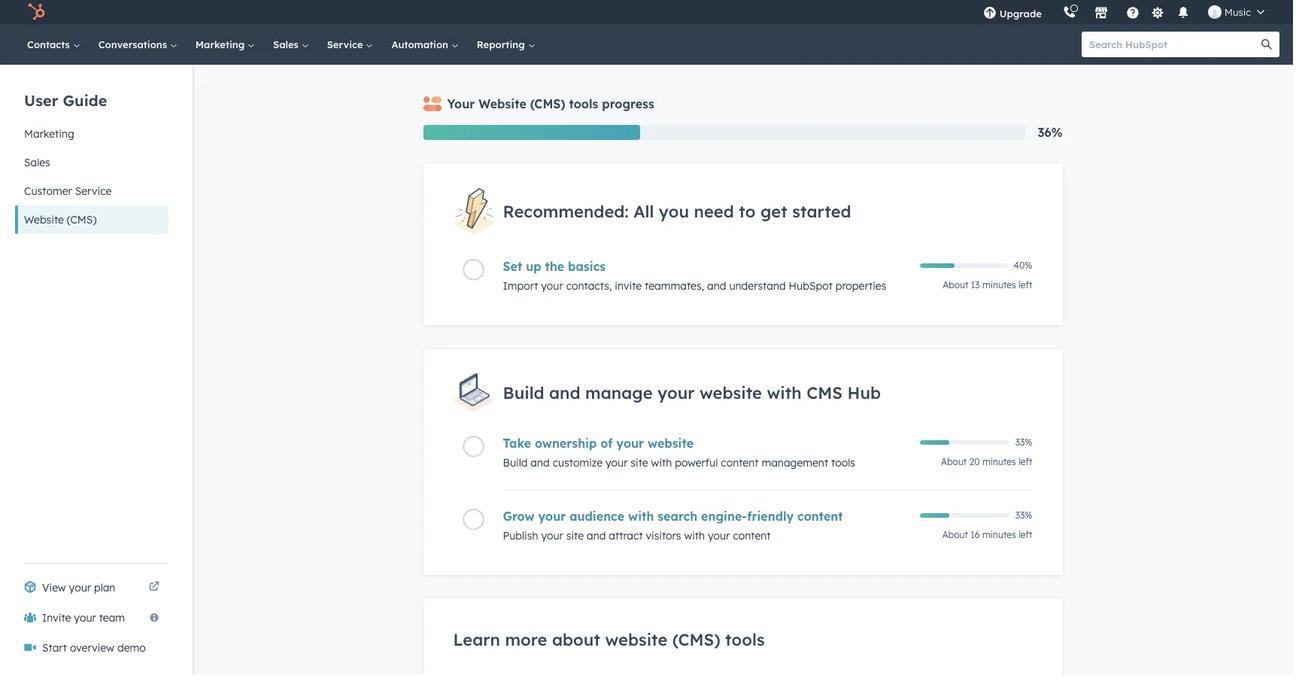 Task type: locate. For each thing, give the bounding box(es) containing it.
website up powerful
[[648, 436, 694, 451]]

marketing down user
[[24, 127, 74, 141]]

1 link opens in a new window image from the top
[[149, 579, 160, 597]]

need
[[694, 201, 734, 222]]

2 [object object] complete progress bar from the top
[[920, 440, 950, 445]]

website (cms) button
[[15, 205, 169, 234]]

0 vertical spatial minutes
[[983, 279, 1017, 291]]

minutes right 13
[[983, 279, 1017, 291]]

start
[[42, 641, 67, 655]]

your
[[541, 279, 564, 293], [658, 382, 695, 403], [617, 436, 644, 451], [606, 456, 628, 470], [539, 509, 566, 524], [542, 529, 564, 543], [708, 529, 730, 543], [69, 581, 91, 595], [74, 611, 96, 625]]

about
[[552, 629, 601, 650]]

and
[[708, 279, 727, 293], [549, 382, 581, 403], [531, 456, 550, 470], [587, 529, 606, 543]]

1 vertical spatial sales
[[24, 156, 50, 169]]

2 vertical spatial tools
[[726, 629, 765, 650]]

minutes for set up the basics
[[983, 279, 1017, 291]]

1 vertical spatial marketing
[[24, 127, 74, 141]]

1 vertical spatial website
[[24, 213, 64, 227]]

and inside take ownership of your website build and customize your site with powerful content management tools
[[531, 456, 550, 470]]

marketing
[[196, 38, 248, 50], [24, 127, 74, 141]]

2 build from the top
[[503, 456, 528, 470]]

2 vertical spatial left
[[1019, 529, 1033, 540]]

1 vertical spatial (cms)
[[67, 213, 97, 227]]

and inside set up the basics import your contacts, invite teammates, and understand hubspot properties
[[708, 279, 727, 293]]

1 33% from the top
[[1016, 437, 1033, 448]]

1 minutes from the top
[[983, 279, 1017, 291]]

attract
[[609, 529, 643, 543]]

3 left from the top
[[1019, 529, 1033, 540]]

0 horizontal spatial website
[[24, 213, 64, 227]]

content down take ownership of your website button
[[721, 456, 759, 470]]

your right manage
[[658, 382, 695, 403]]

and down set up the basics button in the top of the page
[[708, 279, 727, 293]]

left down 40%
[[1019, 279, 1033, 291]]

1 left from the top
[[1019, 279, 1033, 291]]

customer service button
[[15, 177, 169, 205]]

service right sales link
[[327, 38, 366, 50]]

[object object] complete progress bar for grow your audience with search engine-friendly content
[[920, 513, 950, 518]]

build down take
[[503, 456, 528, 470]]

0 vertical spatial tools
[[569, 96, 599, 111]]

1 vertical spatial 33%
[[1016, 510, 1033, 521]]

automation
[[392, 38, 451, 50]]

tools
[[569, 96, 599, 111], [832, 456, 856, 470], [726, 629, 765, 650]]

left right 16
[[1019, 529, 1033, 540]]

0 vertical spatial 33%
[[1016, 437, 1033, 448]]

teammates,
[[645, 279, 705, 293]]

1 horizontal spatial tools
[[726, 629, 765, 650]]

search image
[[1262, 39, 1273, 50]]

hubspot
[[789, 279, 833, 293]]

2 minutes from the top
[[983, 456, 1017, 467]]

hubspot image
[[27, 3, 45, 21]]

with
[[767, 382, 802, 403], [652, 456, 672, 470], [629, 509, 654, 524], [685, 529, 705, 543]]

2 left from the top
[[1019, 456, 1033, 467]]

1 horizontal spatial website
[[479, 96, 527, 111]]

content down the friendly
[[733, 529, 771, 543]]

user
[[24, 91, 58, 110]]

recommended:
[[503, 201, 629, 222]]

1 build from the top
[[503, 382, 545, 403]]

automation link
[[383, 24, 468, 65]]

website up take ownership of your website button
[[700, 382, 762, 403]]

2 vertical spatial about
[[943, 529, 969, 540]]

1 vertical spatial site
[[567, 529, 584, 543]]

search button
[[1255, 32, 1280, 57]]

33% up about 16 minutes left
[[1016, 510, 1033, 521]]

your right the grow
[[539, 509, 566, 524]]

hubspot link
[[18, 3, 56, 21]]

left right the 20
[[1019, 456, 1033, 467]]

1 horizontal spatial service
[[327, 38, 366, 50]]

1 horizontal spatial (cms)
[[530, 96, 566, 111]]

1 [object object] complete progress bar from the top
[[920, 264, 955, 268]]

guide
[[63, 91, 107, 110]]

about left 16
[[943, 529, 969, 540]]

about for grow your audience with search engine-friendly content
[[943, 529, 969, 540]]

marketing left sales link
[[196, 38, 248, 50]]

set up the basics import your contacts, invite teammates, and understand hubspot properties
[[503, 259, 887, 293]]

site
[[631, 456, 649, 470], [567, 529, 584, 543]]

website inside take ownership of your website build and customize your site with powerful content management tools
[[648, 436, 694, 451]]

1 horizontal spatial site
[[631, 456, 649, 470]]

0 horizontal spatial tools
[[569, 96, 599, 111]]

1 vertical spatial minutes
[[983, 456, 1017, 467]]

content right the friendly
[[798, 509, 844, 524]]

about 16 minutes left
[[943, 529, 1033, 540]]

2 vertical spatial (cms)
[[673, 629, 721, 650]]

with down grow your audience with search engine-friendly content button
[[685, 529, 705, 543]]

0 horizontal spatial marketing
[[24, 127, 74, 141]]

1 vertical spatial tools
[[832, 456, 856, 470]]

and down take
[[531, 456, 550, 470]]

2 horizontal spatial (cms)
[[673, 629, 721, 650]]

with left the cms
[[767, 382, 802, 403]]

1 vertical spatial [object object] complete progress bar
[[920, 440, 950, 445]]

website right about
[[606, 629, 668, 650]]

reporting
[[477, 38, 528, 50]]

1 vertical spatial about
[[942, 456, 967, 467]]

website for of
[[648, 436, 694, 451]]

2 horizontal spatial tools
[[832, 456, 856, 470]]

service up website (cms) button
[[75, 184, 112, 198]]

service
[[327, 38, 366, 50], [75, 184, 112, 198]]

2 33% from the top
[[1016, 510, 1033, 521]]

0 vertical spatial service
[[327, 38, 366, 50]]

0 horizontal spatial site
[[567, 529, 584, 543]]

notifications button
[[1171, 0, 1197, 24]]

link opens in a new window image
[[149, 579, 160, 597], [149, 582, 160, 593]]

0 horizontal spatial (cms)
[[67, 213, 97, 227]]

[object object] complete progress bar for set up the basics
[[920, 264, 955, 268]]

0 horizontal spatial service
[[75, 184, 112, 198]]

take ownership of your website button
[[503, 436, 911, 451]]

0 horizontal spatial sales
[[24, 156, 50, 169]]

audience
[[570, 509, 625, 524]]

0 vertical spatial [object object] complete progress bar
[[920, 264, 955, 268]]

3 minutes from the top
[[983, 529, 1017, 540]]

friendly
[[748, 509, 794, 524]]

about for take ownership of your website
[[942, 456, 967, 467]]

with left powerful
[[652, 456, 672, 470]]

demo
[[117, 641, 146, 655]]

publish
[[503, 529, 539, 543]]

take ownership of your website build and customize your site with powerful content management tools
[[503, 436, 856, 470]]

set
[[503, 259, 523, 274]]

service inside button
[[75, 184, 112, 198]]

sales up customer
[[24, 156, 50, 169]]

[object object] complete progress bar up about 20 minutes left at the bottom of page
[[920, 440, 950, 445]]

[object object] complete progress bar up about 13 minutes left
[[920, 264, 955, 268]]

menu containing music
[[973, 0, 1276, 24]]

0 vertical spatial website
[[700, 382, 762, 403]]

build up take
[[503, 382, 545, 403]]

search
[[658, 509, 698, 524]]

up
[[526, 259, 542, 274]]

sales
[[273, 38, 302, 50], [24, 156, 50, 169]]

start overview demo link
[[15, 633, 169, 663]]

upgrade
[[1000, 8, 1042, 20]]

0 vertical spatial content
[[721, 456, 759, 470]]

your down the at the top left of page
[[541, 279, 564, 293]]

[object object] complete progress bar
[[920, 264, 955, 268], [920, 440, 950, 445], [920, 513, 950, 518]]

import
[[503, 279, 538, 293]]

website
[[479, 96, 527, 111], [24, 213, 64, 227]]

and down 'audience' at the left bottom
[[587, 529, 606, 543]]

menu
[[973, 0, 1276, 24]]

overview
[[70, 641, 114, 655]]

contacts link
[[18, 24, 89, 65]]

1 vertical spatial service
[[75, 184, 112, 198]]

1 horizontal spatial sales
[[273, 38, 302, 50]]

help image
[[1127, 7, 1140, 20]]

about left the 20
[[942, 456, 967, 467]]

marketing link
[[187, 24, 264, 65]]

and up ownership
[[549, 382, 581, 403]]

minutes right the 20
[[983, 456, 1017, 467]]

your inside set up the basics import your contacts, invite teammates, and understand hubspot properties
[[541, 279, 564, 293]]

your right publish
[[542, 529, 564, 543]]

marketing inside button
[[24, 127, 74, 141]]

3 [object object] complete progress bar from the top
[[920, 513, 950, 518]]

your left "team"
[[74, 611, 96, 625]]

start overview demo
[[42, 641, 146, 655]]

settings link
[[1149, 4, 1168, 20]]

33% up about 20 minutes left at the bottom of page
[[1016, 437, 1033, 448]]

left for take ownership of your website
[[1019, 456, 1033, 467]]

website
[[700, 382, 762, 403], [648, 436, 694, 451], [606, 629, 668, 650]]

left
[[1019, 279, 1033, 291], [1019, 456, 1033, 467], [1019, 529, 1033, 540]]

marketing button
[[15, 120, 169, 148]]

sales right marketing link
[[273, 38, 302, 50]]

site down 'audience' at the left bottom
[[567, 529, 584, 543]]

view your plan
[[42, 581, 115, 595]]

site left powerful
[[631, 456, 649, 470]]

about 13 minutes left
[[943, 279, 1033, 291]]

0 vertical spatial website
[[479, 96, 527, 111]]

0 vertical spatial about
[[943, 279, 969, 291]]

[object object] complete progress bar up about 16 minutes left
[[920, 513, 950, 518]]

40%
[[1014, 260, 1033, 271]]

minutes right 16
[[983, 529, 1017, 540]]

33%
[[1016, 437, 1033, 448], [1016, 510, 1033, 521]]

website down customer
[[24, 213, 64, 227]]

(cms) inside button
[[67, 213, 97, 227]]

with up attract
[[629, 509, 654, 524]]

0 vertical spatial site
[[631, 456, 649, 470]]

and inside grow your audience with search engine-friendly content publish your site and attract visitors with your content
[[587, 529, 606, 543]]

2 vertical spatial minutes
[[983, 529, 1017, 540]]

1 vertical spatial website
[[648, 436, 694, 451]]

0 vertical spatial (cms)
[[530, 96, 566, 111]]

plan
[[94, 581, 115, 595]]

minutes
[[983, 279, 1017, 291], [983, 456, 1017, 467], [983, 529, 1017, 540]]

1 vertical spatial left
[[1019, 456, 1033, 467]]

greg robinson image
[[1209, 5, 1222, 19]]

1 vertical spatial content
[[798, 509, 844, 524]]

0 vertical spatial build
[[503, 382, 545, 403]]

0 vertical spatial left
[[1019, 279, 1033, 291]]

site inside take ownership of your website build and customize your site with powerful content management tools
[[631, 456, 649, 470]]

2 vertical spatial [object object] complete progress bar
[[920, 513, 950, 518]]

your website (cms) tools progress
[[447, 96, 655, 111]]

33% for grow your audience with search engine-friendly content
[[1016, 510, 1033, 521]]

1 vertical spatial build
[[503, 456, 528, 470]]

about left 13
[[943, 279, 969, 291]]

website up your website (cms) tools progress progress bar on the top of the page
[[479, 96, 527, 111]]

0 vertical spatial marketing
[[196, 38, 248, 50]]



Task type: vqa. For each thing, say whether or not it's contained in the screenshot.
Import
yes



Task type: describe. For each thing, give the bounding box(es) containing it.
reporting link
[[468, 24, 545, 65]]

tools inside take ownership of your website build and customize your site with powerful content management tools
[[832, 456, 856, 470]]

view your plan link
[[15, 573, 169, 603]]

build inside take ownership of your website build and customize your site with powerful content management tools
[[503, 456, 528, 470]]

sales button
[[15, 148, 169, 177]]

hub
[[848, 382, 882, 403]]

website for manage
[[700, 382, 762, 403]]

left for set up the basics
[[1019, 279, 1033, 291]]

notifications image
[[1177, 7, 1191, 20]]

your inside button
[[74, 611, 96, 625]]

of
[[601, 436, 613, 451]]

sales inside button
[[24, 156, 50, 169]]

user guide
[[24, 91, 107, 110]]

properties
[[836, 279, 887, 293]]

conversations
[[98, 38, 170, 50]]

upgrade image
[[984, 7, 997, 20]]

invite your team button
[[15, 603, 169, 633]]

0 vertical spatial sales
[[273, 38, 302, 50]]

20
[[970, 456, 980, 467]]

with inside take ownership of your website build and customize your site with powerful content management tools
[[652, 456, 672, 470]]

calling icon image
[[1063, 6, 1077, 20]]

your
[[447, 96, 475, 111]]

engine-
[[702, 509, 748, 524]]

powerful
[[675, 456, 718, 470]]

user guide views element
[[15, 65, 169, 234]]

ownership
[[535, 436, 597, 451]]

all
[[634, 201, 654, 222]]

learn more about website (cms) tools
[[454, 629, 765, 650]]

your right of
[[617, 436, 644, 451]]

content inside take ownership of your website build and customize your site with powerful content management tools
[[721, 456, 759, 470]]

website inside button
[[24, 213, 64, 227]]

grow
[[503, 509, 535, 524]]

[object object] complete progress bar for take ownership of your website
[[920, 440, 950, 445]]

minutes for grow your audience with search engine-friendly content
[[983, 529, 1017, 540]]

2 link opens in a new window image from the top
[[149, 582, 160, 593]]

contacts
[[27, 38, 73, 50]]

about 20 minutes left
[[942, 456, 1033, 467]]

more
[[505, 629, 548, 650]]

about for set up the basics
[[943, 279, 969, 291]]

recommended: all you need to get started
[[503, 201, 852, 222]]

view
[[42, 581, 66, 595]]

service link
[[318, 24, 383, 65]]

marketplaces image
[[1095, 7, 1109, 20]]

invite
[[615, 279, 642, 293]]

the
[[545, 259, 565, 274]]

invite
[[42, 611, 71, 625]]

sales link
[[264, 24, 318, 65]]

minutes for take ownership of your website
[[983, 456, 1017, 467]]

contacts,
[[567, 279, 612, 293]]

your down of
[[606, 456, 628, 470]]

grow your audience with search engine-friendly content publish your site and attract visitors with your content
[[503, 509, 844, 543]]

manage
[[586, 382, 653, 403]]

music button
[[1200, 0, 1274, 24]]

marketplaces button
[[1086, 0, 1118, 24]]

calling icon button
[[1057, 2, 1083, 22]]

16
[[971, 529, 980, 540]]

management
[[762, 456, 829, 470]]

conversations link
[[89, 24, 187, 65]]

33% for take ownership of your website
[[1016, 437, 1033, 448]]

settings image
[[1152, 6, 1165, 20]]

customize
[[553, 456, 603, 470]]

invite your team
[[42, 611, 125, 625]]

learn
[[454, 629, 501, 650]]

your down engine-
[[708, 529, 730, 543]]

Search HubSpot search field
[[1082, 32, 1267, 57]]

1 horizontal spatial marketing
[[196, 38, 248, 50]]

help button
[[1121, 0, 1146, 24]]

cms
[[807, 382, 843, 403]]

customer service
[[24, 184, 112, 198]]

build and manage your website with cms hub
[[503, 382, 882, 403]]

grow your audience with search engine-friendly content button
[[503, 509, 911, 524]]

basics
[[568, 259, 606, 274]]

progress
[[602, 96, 655, 111]]

2 vertical spatial website
[[606, 629, 668, 650]]

to
[[739, 201, 756, 222]]

music
[[1225, 6, 1252, 18]]

site inside grow your audience with search engine-friendly content publish your site and attract visitors with your content
[[567, 529, 584, 543]]

get
[[761, 201, 788, 222]]

understand
[[730, 279, 786, 293]]

you
[[659, 201, 690, 222]]

customer
[[24, 184, 72, 198]]

website (cms)
[[24, 213, 97, 227]]

team
[[99, 611, 125, 625]]

13
[[972, 279, 980, 291]]

started
[[793, 201, 852, 222]]

your left the plan
[[69, 581, 91, 595]]

visitors
[[646, 529, 682, 543]]

36%
[[1038, 125, 1063, 140]]

2 vertical spatial content
[[733, 529, 771, 543]]

left for grow your audience with search engine-friendly content
[[1019, 529, 1033, 540]]

set up the basics button
[[503, 259, 911, 274]]

take
[[503, 436, 532, 451]]

your website (cms) tools progress progress bar
[[423, 125, 640, 140]]



